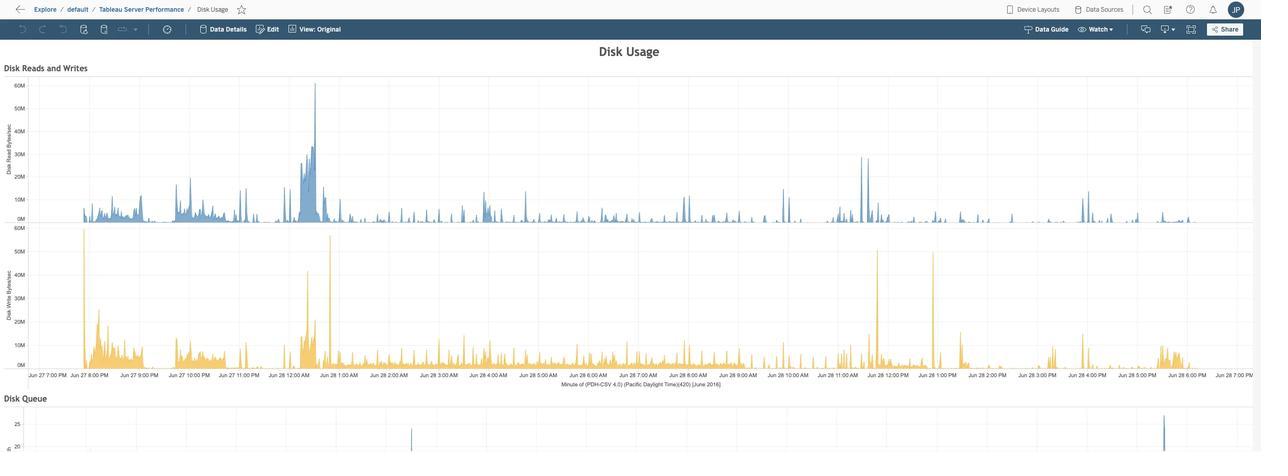 Task type: describe. For each thing, give the bounding box(es) containing it.
content
[[56, 8, 88, 17]]

disk
[[197, 6, 209, 13]]

usage
[[211, 6, 228, 13]]

default
[[67, 6, 89, 13]]

skip to content link
[[24, 6, 104, 19]]

2 / from the left
[[92, 6, 96, 13]]

explore / default / tableau server performance /
[[34, 6, 191, 13]]

tableau
[[99, 6, 122, 13]]

3 / from the left
[[188, 6, 191, 13]]

performance
[[145, 6, 184, 13]]

server
[[124, 6, 144, 13]]

skip
[[27, 8, 44, 17]]



Task type: locate. For each thing, give the bounding box(es) containing it.
/ right to
[[60, 6, 64, 13]]

0 horizontal spatial /
[[60, 6, 64, 13]]

2 horizontal spatial /
[[188, 6, 191, 13]]

disk usage
[[197, 6, 228, 13]]

1 horizontal spatial /
[[92, 6, 96, 13]]

/
[[60, 6, 64, 13], [92, 6, 96, 13], [188, 6, 191, 13]]

1 / from the left
[[60, 6, 64, 13]]

skip to content
[[27, 8, 88, 17]]

default link
[[67, 6, 89, 14]]

disk usage element
[[194, 6, 231, 13]]

to
[[46, 8, 54, 17]]

tableau server performance link
[[99, 6, 185, 14]]

/ left 'disk'
[[188, 6, 191, 13]]

/ right "default"
[[92, 6, 96, 13]]

explore link
[[34, 6, 57, 14]]

explore
[[34, 6, 57, 13]]



Task type: vqa. For each thing, say whether or not it's contained in the screenshot.
3rd / from the right
yes



